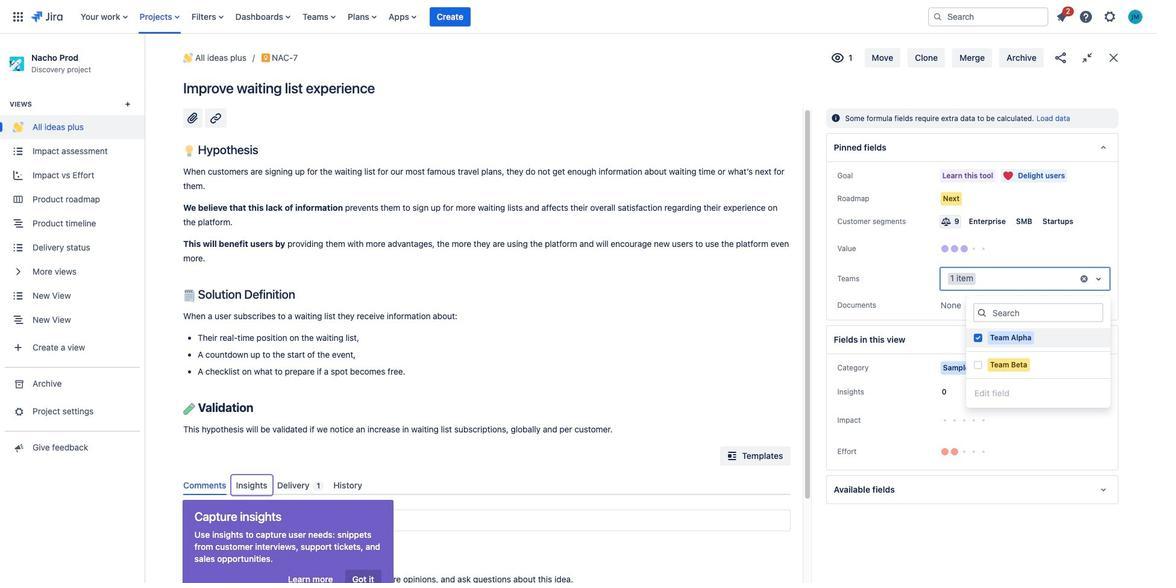 Task type: locate. For each thing, give the bounding box(es) containing it.
:heart: image
[[1004, 171, 1013, 181], [1004, 171, 1013, 181]]

None search field
[[928, 7, 1049, 26]]

Search field
[[928, 7, 1049, 26], [989, 304, 1103, 321]]

:wave: image
[[13, 122, 24, 133], [13, 122, 24, 133]]

close image
[[1107, 51, 1121, 65]]

fields in this view element
[[826, 326, 1119, 355]]

jira product discovery navigation element
[[0, 34, 145, 584]]

list
[[75, 0, 919, 33], [1051, 5, 1150, 27]]

banner
[[0, 0, 1157, 34]]

tab list
[[178, 475, 795, 584]]

project settings image
[[12, 406, 24, 418]]

:wave: image
[[183, 53, 193, 63], [183, 53, 193, 63]]

open image
[[1092, 272, 1106, 286]]

jira image
[[31, 9, 63, 24], [31, 9, 63, 24]]

:notepad_spiral: image
[[183, 290, 195, 302]]

:test_tube: image
[[183, 403, 195, 415], [183, 403, 195, 415]]

1 horizontal spatial list
[[1051, 5, 1150, 27]]

:notepad_spiral: image
[[183, 290, 195, 302]]

group
[[0, 85, 145, 367]]

:bulb: image
[[183, 145, 195, 157], [183, 145, 195, 157]]

None text field
[[983, 273, 985, 285]]

list item
[[430, 0, 471, 33], [1051, 5, 1074, 26]]



Task type: vqa. For each thing, say whether or not it's contained in the screenshot.
Help icon
yes



Task type: describe. For each thing, give the bounding box(es) containing it.
1 vertical spatial search field
[[989, 304, 1103, 321]]

appswitcher icon image
[[11, 9, 25, 24]]

collapse image
[[1080, 51, 1095, 65]]

help image
[[1079, 9, 1093, 24]]

pinned fields element
[[826, 133, 1119, 162]]

settings image
[[1103, 9, 1118, 24]]

notifications image
[[1055, 9, 1069, 24]]

weighting value image
[[941, 217, 951, 227]]

current project sidebar image
[[131, 48, 158, 72]]

available fields element
[[826, 476, 1119, 505]]

0 horizontal spatial list
[[75, 0, 919, 33]]

info image
[[831, 113, 841, 123]]

editor templates image
[[725, 449, 740, 463]]

comments image
[[190, 553, 243, 584]]

feedback image
[[12, 442, 24, 454]]

clear image
[[1080, 274, 1089, 284]]

primary element
[[7, 0, 919, 33]]

0 vertical spatial search field
[[928, 7, 1049, 26]]

search image
[[933, 12, 943, 21]]

1 horizontal spatial list item
[[1051, 5, 1074, 26]]

add attachment image
[[186, 111, 200, 125]]

link issue image
[[209, 111, 223, 125]]

0 horizontal spatial list item
[[430, 0, 471, 33]]

your profile and settings image
[[1128, 9, 1143, 24]]



